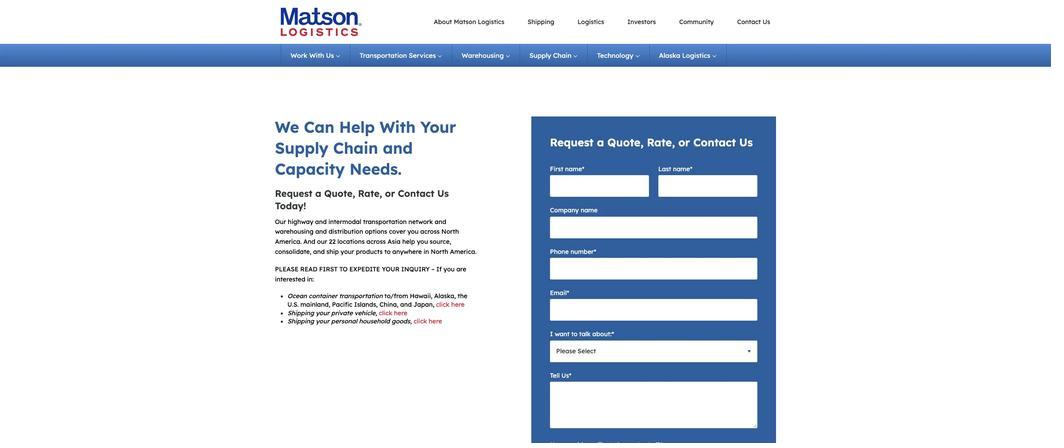 Task type: locate. For each thing, give the bounding box(es) containing it.
menu containing work with us
[[281, 44, 727, 67]]

here
[[451, 301, 465, 308], [394, 309, 408, 317], [429, 318, 442, 325]]

logistics link
[[578, 18, 604, 25]]

name for last name
[[673, 165, 690, 173]]

your for personal
[[316, 318, 330, 325]]

anywhere
[[392, 248, 422, 256]]

your down shipping your private vehicle ,
[[316, 318, 330, 325]]

click for shipping your private vehicle
[[379, 309, 392, 317]]

across down network
[[420, 228, 440, 236]]

name right last
[[673, 165, 690, 173]]

2 horizontal spatial contact
[[737, 18, 761, 25]]

the
[[458, 292, 468, 300]]

click here link down alaska,
[[436, 301, 465, 308]]

2 vertical spatial shipping
[[288, 318, 314, 325]]

0 vertical spatial to
[[385, 248, 391, 256]]

about:
[[593, 330, 612, 338]]

rate,
[[647, 136, 675, 149], [358, 188, 382, 199]]

rate, down 'needs.'
[[358, 188, 382, 199]]

last
[[659, 165, 672, 173]]

* for first name
[[582, 165, 585, 173]]

contact for request a quote, rate, or contact us
[[694, 136, 736, 149]]

1 horizontal spatial supply
[[530, 51, 551, 59]]

1 vertical spatial rate,
[[358, 188, 382, 199]]

0 vertical spatial click here
[[436, 301, 465, 308]]

here up goods
[[394, 309, 408, 317]]

0 vertical spatial menu
[[378, 17, 771, 27]]

1 vertical spatial chain
[[333, 138, 378, 158]]

0 vertical spatial transportation
[[363, 218, 407, 226]]

rate, up last
[[647, 136, 675, 149]]

0 horizontal spatial america.
[[275, 238, 302, 246]]

1 horizontal spatial to
[[572, 330, 578, 338]]

rate, inside request a quote, rate, or contact us today!
[[358, 188, 382, 199]]

1 vertical spatial to
[[572, 330, 578, 338]]

2 vertical spatial here
[[429, 318, 442, 325]]

1 vertical spatial supply
[[275, 138, 329, 158]]

0 horizontal spatial chain
[[333, 138, 378, 158]]

shipping
[[528, 18, 554, 25], [288, 309, 314, 317], [288, 318, 314, 325]]

0 vertical spatial click here link
[[436, 301, 465, 308]]

1 vertical spatial quote,
[[324, 188, 355, 199]]

1 vertical spatial with
[[380, 117, 416, 137]]

0 vertical spatial ,
[[376, 309, 377, 317]]

0 vertical spatial across
[[420, 228, 440, 236]]

1 vertical spatial click
[[379, 309, 392, 317]]

1 horizontal spatial here
[[429, 318, 442, 325]]

click down islands, china,
[[379, 309, 392, 317]]

quote, inside request a quote, rate, or contact us today!
[[324, 188, 355, 199]]

0 vertical spatial supply
[[530, 51, 551, 59]]

transportation up vehicle
[[339, 292, 383, 300]]

click down japan,
[[414, 318, 427, 325]]

1 vertical spatial click here
[[379, 309, 408, 317]]

to down asia
[[385, 248, 391, 256]]

quote,
[[608, 136, 644, 149], [324, 188, 355, 199]]

1 horizontal spatial logistics
[[578, 18, 604, 25]]

None text field
[[550, 175, 649, 197]]

tell us *
[[550, 372, 572, 380]]

here down the
[[451, 301, 465, 308]]

0 vertical spatial your
[[341, 248, 354, 256]]

1 horizontal spatial a
[[597, 136, 604, 149]]

1 horizontal spatial request
[[550, 136, 594, 149]]

request up first name *
[[550, 136, 594, 149]]

1 vertical spatial a
[[315, 188, 321, 199]]

shipping for shipping your private vehicle ,
[[288, 309, 314, 317]]

contact
[[737, 18, 761, 25], [694, 136, 736, 149], [398, 188, 435, 199]]

2 horizontal spatial click
[[436, 301, 450, 308]]

contact for request a quote, rate, or contact us today!
[[398, 188, 435, 199]]

we can help with your supply chain and capacity needs.
[[275, 117, 456, 179]]

2 horizontal spatial logistics
[[682, 51, 711, 59]]

supply down "shipping" link
[[530, 51, 551, 59]]

click here link for ocean container transportation
[[436, 301, 465, 308]]

0 horizontal spatial across
[[367, 238, 386, 246]]

phone
[[550, 248, 569, 256]]

0 vertical spatial chain
[[553, 51, 572, 59]]

0 horizontal spatial rate,
[[358, 188, 382, 199]]

request for request a quote, rate, or contact us today!
[[275, 188, 313, 199]]

1 vertical spatial menu
[[281, 44, 727, 67]]

tell
[[550, 372, 560, 380]]

2 vertical spatial you
[[444, 265, 455, 273]]

click down alaska,
[[436, 301, 450, 308]]

* for last name
[[690, 165, 693, 173]]

here down japan,
[[429, 318, 442, 325]]

0 horizontal spatial to
[[385, 248, 391, 256]]

click here up goods
[[379, 309, 408, 317]]

1 horizontal spatial across
[[420, 228, 440, 236]]

1 vertical spatial shipping
[[288, 309, 314, 317]]

transportation up the options
[[363, 218, 407, 226]]

first
[[550, 165, 564, 173]]

or for request a quote, rate, or contact us
[[679, 136, 690, 149]]

and
[[383, 138, 413, 158], [315, 218, 327, 226], [435, 218, 446, 226], [315, 228, 327, 236], [313, 248, 325, 256], [400, 301, 412, 308]]

north up source,
[[442, 228, 459, 236]]

request
[[550, 136, 594, 149], [275, 188, 313, 199]]

i
[[550, 330, 553, 338]]

to
[[385, 248, 391, 256], [572, 330, 578, 338]]

technology
[[597, 51, 634, 59]]

,
[[376, 309, 377, 317], [410, 318, 412, 325]]

click for ocean container transportation
[[436, 301, 450, 308]]

0 horizontal spatial or
[[385, 188, 395, 199]]

a
[[597, 136, 604, 149], [315, 188, 321, 199]]

across down the options
[[367, 238, 386, 246]]

0 horizontal spatial with
[[309, 51, 324, 59]]

1 horizontal spatial chain
[[553, 51, 572, 59]]

your down locations
[[341, 248, 354, 256]]

our
[[275, 218, 286, 226]]

with
[[309, 51, 324, 59], [380, 117, 416, 137]]

click here
[[436, 301, 465, 308], [379, 309, 408, 317], [414, 318, 442, 325]]

1 vertical spatial contact
[[694, 136, 736, 149]]

None telephone field
[[550, 258, 758, 280]]

1 vertical spatial click here link
[[379, 309, 408, 317]]

container
[[309, 292, 337, 300]]

1 vertical spatial north
[[431, 248, 448, 256]]

click here link down japan,
[[414, 318, 442, 325]]

transportation
[[360, 51, 407, 59]]

across
[[420, 228, 440, 236], [367, 238, 386, 246]]

quote, for request a quote, rate, or contact us
[[608, 136, 644, 149]]

name
[[565, 165, 582, 173], [673, 165, 690, 173], [581, 206, 598, 214]]

0 horizontal spatial a
[[315, 188, 321, 199]]

transportation services link
[[350, 44, 452, 67]]

your down mainland,
[[316, 309, 330, 317]]

services
[[409, 51, 436, 59]]

0 horizontal spatial ,
[[376, 309, 377, 317]]

us
[[763, 18, 771, 25], [326, 51, 334, 59], [740, 136, 753, 149], [437, 188, 449, 199], [562, 372, 569, 380]]

1 vertical spatial across
[[367, 238, 386, 246]]

1 horizontal spatial click
[[414, 318, 427, 325]]

2 vertical spatial your
[[316, 318, 330, 325]]

shipping for shipping your personal household goods ,
[[288, 318, 314, 325]]

0 vertical spatial north
[[442, 228, 459, 236]]

shipping inside menu
[[528, 18, 554, 25]]

, down hawaii,
[[410, 318, 412, 325]]

0 horizontal spatial supply
[[275, 138, 329, 158]]

name right "first"
[[565, 165, 582, 173]]

None email field
[[550, 299, 758, 321]]

2 vertical spatial click
[[414, 318, 427, 325]]

supply
[[530, 51, 551, 59], [275, 138, 329, 158]]

you up in
[[417, 238, 428, 246]]

1 horizontal spatial ,
[[410, 318, 412, 325]]

click for shipping your personal household goods
[[414, 318, 427, 325]]

household
[[359, 318, 390, 325]]

request inside request a quote, rate, or contact us today!
[[275, 188, 313, 199]]

0 horizontal spatial here
[[394, 309, 408, 317]]

and
[[303, 238, 315, 246]]

community
[[679, 18, 714, 25]]

mainland,
[[301, 301, 330, 308]]

hawaii,
[[410, 292, 433, 300]]

please
[[275, 265, 299, 273]]

1 horizontal spatial with
[[380, 117, 416, 137]]

request up today!
[[275, 188, 313, 199]]

america. up consolidate,
[[275, 238, 302, 246]]

1 vertical spatial here
[[394, 309, 408, 317]]

america.
[[275, 238, 302, 246], [450, 248, 477, 256]]

2 horizontal spatial here
[[451, 301, 465, 308]]

company
[[550, 206, 579, 214]]

1 vertical spatial your
[[316, 309, 330, 317]]

1 horizontal spatial or
[[679, 136, 690, 149]]

your
[[341, 248, 354, 256], [316, 309, 330, 317], [316, 318, 330, 325]]

2 vertical spatial click here link
[[414, 318, 442, 325]]

click
[[436, 301, 450, 308], [379, 309, 392, 317], [414, 318, 427, 325]]

0 vertical spatial click
[[436, 301, 450, 308]]

0 horizontal spatial request
[[275, 188, 313, 199]]

to
[[339, 265, 348, 273]]

1 vertical spatial you
[[417, 238, 428, 246]]

None text field
[[659, 175, 758, 197], [550, 382, 758, 429], [659, 175, 758, 197], [550, 382, 758, 429]]

22
[[329, 238, 336, 246]]

, down islands, china,
[[376, 309, 377, 317]]

1 vertical spatial request
[[275, 188, 313, 199]]

in
[[424, 248, 429, 256]]

menu
[[378, 17, 771, 27], [281, 44, 727, 67]]

network
[[409, 218, 433, 226]]

click here link
[[436, 301, 465, 308], [379, 309, 408, 317], [414, 318, 442, 325]]

or inside request a quote, rate, or contact us today!
[[385, 188, 395, 199]]

ocean container transportation
[[288, 292, 383, 300]]

products
[[356, 248, 383, 256]]

0 vertical spatial a
[[597, 136, 604, 149]]

cover
[[389, 228, 406, 236]]

america. up are
[[450, 248, 477, 256]]

want
[[555, 330, 570, 338]]

1 vertical spatial transportation
[[339, 292, 383, 300]]

2 vertical spatial click here
[[414, 318, 442, 325]]

supply inside we can help with your supply chain and capacity needs.
[[275, 138, 329, 158]]

1 horizontal spatial rate,
[[647, 136, 675, 149]]

us inside request a quote, rate, or contact us today!
[[437, 188, 449, 199]]

you up help
[[408, 228, 419, 236]]

0 horizontal spatial contact
[[398, 188, 435, 199]]

here for ,
[[394, 309, 408, 317]]

1 vertical spatial ,
[[410, 318, 412, 325]]

highway
[[288, 218, 313, 226]]

0 vertical spatial request
[[550, 136, 594, 149]]

1 horizontal spatial contact
[[694, 136, 736, 149]]

or down 'needs.'
[[385, 188, 395, 199]]

0 vertical spatial shipping
[[528, 18, 554, 25]]

chain
[[553, 51, 572, 59], [333, 138, 378, 158]]

or for request a quote, rate, or contact us today!
[[385, 188, 395, 199]]

0 vertical spatial you
[[408, 228, 419, 236]]

0 horizontal spatial click
[[379, 309, 392, 317]]

supply up capacity at the left top of page
[[275, 138, 329, 158]]

your for private
[[316, 309, 330, 317]]

request for request a quote, rate, or contact us
[[550, 136, 594, 149]]

your inside our highway and intermodal transportation network and warehousing and distribution options cover you across north america. and our 22 locations across asia help you source, consolidate, and ship your products to anywhere in north america.
[[341, 248, 354, 256]]

you right if
[[444, 265, 455, 273]]

or
[[679, 136, 690, 149], [385, 188, 395, 199]]

0 vertical spatial or
[[679, 136, 690, 149]]

1 vertical spatial or
[[385, 188, 395, 199]]

click here link up goods
[[379, 309, 408, 317]]

1 horizontal spatial america.
[[450, 248, 477, 256]]

north down source,
[[431, 248, 448, 256]]

* for phone number
[[594, 248, 597, 256]]

to left talk
[[572, 330, 578, 338]]

0 horizontal spatial quote,
[[324, 188, 355, 199]]

0 vertical spatial rate,
[[647, 136, 675, 149]]

or up last name *
[[679, 136, 690, 149]]

click here down alaska,
[[436, 301, 465, 308]]

click here down japan,
[[414, 318, 442, 325]]

a inside request a quote, rate, or contact us today!
[[315, 188, 321, 199]]

menu containing about matson logistics
[[378, 17, 771, 27]]

2 vertical spatial contact
[[398, 188, 435, 199]]

0 vertical spatial quote,
[[608, 136, 644, 149]]

warehousing
[[462, 51, 504, 59]]

0 vertical spatial here
[[451, 301, 465, 308]]

1 horizontal spatial quote,
[[608, 136, 644, 149]]

contact inside request a quote, rate, or contact us today!
[[398, 188, 435, 199]]



Task type: describe. For each thing, give the bounding box(es) containing it.
click here for shipping your personal household goods
[[414, 318, 442, 325]]

if
[[437, 265, 442, 273]]

investors link
[[628, 18, 656, 25]]

are
[[457, 265, 467, 273]]

about matson logistics link
[[434, 18, 505, 25]]

1 vertical spatial america.
[[450, 248, 477, 256]]

rate, for request a quote, rate, or contact us
[[647, 136, 675, 149]]

to/from
[[385, 292, 408, 300]]

community link
[[679, 18, 714, 25]]

private
[[331, 309, 353, 317]]

chain inside we can help with your supply chain and capacity needs.
[[333, 138, 378, 158]]

expedite
[[349, 265, 380, 273]]

contact us link
[[737, 18, 771, 25]]

about
[[434, 18, 452, 25]]

transportation inside our highway and intermodal transportation network and warehousing and distribution options cover you across north america. and our 22 locations across asia help you source, consolidate, and ship your products to anywhere in north america.
[[363, 218, 407, 226]]

i want to talk about: *
[[550, 330, 614, 338]]

transportation services
[[360, 51, 436, 59]]

click here link for shipping your personal household goods
[[414, 318, 442, 325]]

pacific
[[332, 301, 353, 308]]

our highway and intermodal transportation network and warehousing and distribution options cover you across north america. and our 22 locations across asia help you source, consolidate, and ship your products to anywhere in north america.
[[275, 218, 477, 256]]

please read first to expedite your inquiry – if you are interested in:
[[275, 265, 467, 283]]

talk
[[579, 330, 591, 338]]

work
[[291, 51, 308, 59]]

technology link
[[588, 44, 650, 67]]

warehousing link
[[452, 44, 520, 67]]

supply chain
[[530, 51, 572, 59]]

we
[[275, 117, 299, 137]]

warehousing
[[275, 228, 314, 236]]

intermodal
[[329, 218, 361, 226]]

click here link for shipping your private vehicle
[[379, 309, 408, 317]]

name for first name
[[565, 165, 582, 173]]

supply chain link
[[520, 44, 588, 67]]

alaska logistics
[[659, 51, 711, 59]]

name right company
[[581, 206, 598, 214]]

about matson logistics
[[434, 18, 505, 25]]

Company name text field
[[550, 217, 758, 238]]

alaska logistics link
[[650, 44, 727, 67]]

distribution
[[329, 228, 363, 236]]

phone number *
[[550, 248, 597, 256]]

email *
[[550, 289, 569, 297]]

a for request a quote, rate, or contact us today!
[[315, 188, 321, 199]]

in:
[[307, 275, 314, 283]]

shipping your personal household goods ,
[[288, 318, 412, 325]]

supply inside menu
[[530, 51, 551, 59]]

you inside please read first to expedite your inquiry – if you are interested in:
[[444, 265, 455, 273]]

help
[[402, 238, 415, 246]]

read
[[300, 265, 318, 273]]

our
[[317, 238, 327, 246]]

alaska
[[659, 51, 681, 59]]

source,
[[430, 238, 451, 246]]

your inquiry –
[[382, 265, 435, 273]]

locations
[[338, 238, 365, 246]]

0 horizontal spatial logistics
[[478, 18, 505, 25]]

0 vertical spatial contact
[[737, 18, 761, 25]]

work with us
[[291, 51, 334, 59]]

last name *
[[659, 165, 693, 173]]

* for tell us
[[569, 372, 572, 380]]

first
[[319, 265, 338, 273]]

shipping for shipping
[[528, 18, 554, 25]]

contact us
[[737, 18, 771, 25]]

request a quote, rate, or contact us
[[550, 136, 753, 149]]

0 vertical spatial america.
[[275, 238, 302, 246]]

rate, for request a quote, rate, or contact us today!
[[358, 188, 382, 199]]

email
[[550, 289, 567, 297]]

vehicle
[[355, 309, 376, 317]]

quote, for request a quote, rate, or contact us today!
[[324, 188, 355, 199]]

interested
[[275, 275, 305, 283]]

ship
[[327, 248, 339, 256]]

ocean
[[288, 292, 307, 300]]

request a quote, rate, or contact us today!
[[275, 188, 449, 212]]

capacity
[[275, 159, 345, 179]]

click here for shipping your private vehicle
[[379, 309, 408, 317]]

islands, china,
[[354, 301, 399, 308]]

and inside the to/from hawaii, alaska, the u.s. mainland, pacific islands, china, and japan,
[[400, 301, 412, 308]]

and inside we can help with your supply chain and capacity needs.
[[383, 138, 413, 158]]

investors
[[628, 18, 656, 25]]

personal
[[331, 318, 357, 325]]

options
[[365, 228, 387, 236]]

u.s.
[[288, 301, 299, 308]]

company name
[[550, 206, 598, 214]]

to inside our highway and intermodal transportation network and warehousing and distribution options cover you across north america. and our 22 locations across asia help you source, consolidate, and ship your products to anywhere in north america.
[[385, 248, 391, 256]]

shipping your private vehicle ,
[[288, 309, 377, 317]]

click here for ocean container transportation
[[436, 301, 465, 308]]

japan,
[[414, 301, 434, 308]]

0 vertical spatial with
[[309, 51, 324, 59]]

to/from hawaii, alaska, the u.s. mainland, pacific islands, china, and japan,
[[288, 292, 468, 308]]

goods
[[392, 318, 410, 325]]

here for goods
[[429, 318, 442, 325]]

can
[[304, 117, 335, 137]]

needs.
[[350, 159, 402, 179]]

shipping link
[[528, 18, 554, 25]]

alaska,
[[434, 292, 456, 300]]

number
[[571, 248, 594, 256]]

consolidate,
[[275, 248, 312, 256]]

today!
[[275, 200, 306, 212]]

a for request a quote, rate, or contact us
[[597, 136, 604, 149]]

matson
[[454, 18, 476, 25]]

help
[[339, 117, 375, 137]]

work with us link
[[281, 44, 350, 67]]

your
[[421, 117, 456, 137]]

with inside we can help with your supply chain and capacity needs.
[[380, 117, 416, 137]]



Task type: vqa. For each thing, say whether or not it's contained in the screenshot.
middle the Us
no



